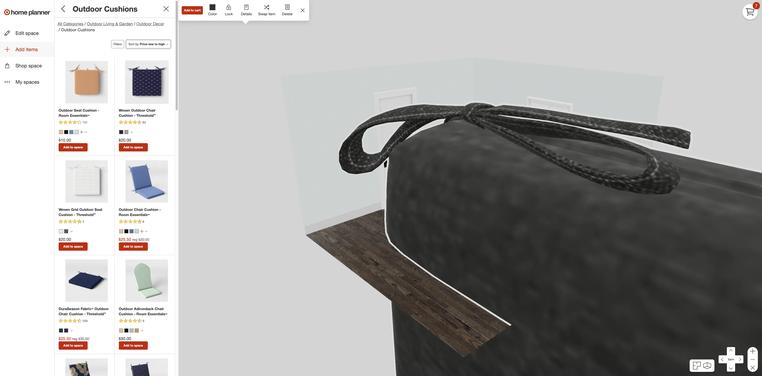 Task type: locate. For each thing, give the bounding box(es) containing it.
0 horizontal spatial tan image
[[59, 130, 63, 134]]

0 horizontal spatial mint green image
[[74, 130, 79, 134]]

0 vertical spatial room
[[59, 113, 69, 118]]

0 horizontal spatial add to space
[[63, 344, 83, 348]]

seat
[[74, 108, 82, 113], [95, 207, 102, 212]]

0 vertical spatial cushions
[[104, 4, 138, 13]]

0 vertical spatial add to space
[[124, 245, 143, 248]]

2 horizontal spatial room
[[137, 312, 147, 316]]

woven grid outdoor seat cushion - threshold™
[[59, 207, 102, 217]]

sort
[[129, 42, 135, 46]]

navy image left black/neutrals icon
[[119, 130, 123, 134]]

2 vertical spatial room
[[137, 312, 147, 316]]

essentials™ inside outdoor chair cushion - room essentials™
[[130, 213, 150, 217]]

all categories button
[[58, 21, 84, 27]]

0 horizontal spatial $30.00
[[78, 337, 89, 341]]

woven for woven outdoor chair cushion - threshold™
[[119, 108, 130, 113]]

$25.50 reg $30.00 down mint green icon
[[119, 237, 149, 242]]

chair
[[146, 108, 156, 113], [134, 207, 143, 212], [155, 307, 164, 311], [59, 312, 68, 316]]

outdoor adirondack chair cushion - room essentials™ button
[[119, 306, 171, 317]]

add to space for cushion
[[63, 344, 83, 348]]

9
[[143, 319, 144, 323]]

edit space
[[16, 30, 39, 36]]

edit
[[16, 30, 24, 36]]

chair inside outdoor adirondack chair cushion - room essentials™
[[155, 307, 164, 311]]

lock
[[225, 12, 233, 16]]

0 horizontal spatial cushions
[[78, 27, 95, 32]]

1 vertical spatial woven
[[59, 207, 70, 212]]

cushion inside duraseason fabric™ outdoor chair cushion - threshold™
[[69, 312, 83, 316]]

room up tan icon at the left
[[119, 213, 129, 217]]

threshold™ down fabric™
[[87, 312, 106, 316]]

0 vertical spatial $25.50 reg $30.00
[[119, 237, 149, 242]]

essentials™ for seat
[[70, 113, 90, 118]]

essentials™ up 131
[[70, 113, 90, 118]]

high
[[159, 42, 165, 46]]

blue image
[[69, 130, 73, 134], [129, 229, 134, 234]]

$30.00
[[139, 237, 149, 242], [119, 336, 131, 341], [78, 337, 89, 341]]

$25.50 reg $30.00
[[119, 237, 149, 242], [59, 336, 89, 341]]

1 horizontal spatial woven
[[119, 108, 130, 113]]

cushions up &
[[104, 4, 138, 13]]

/ right categories
[[85, 21, 86, 26]]

0 horizontal spatial blue image
[[69, 130, 73, 134]]

shop space button
[[0, 58, 54, 73]]

$20.00 add to space down "cream" image
[[59, 237, 83, 248]]

0 horizontal spatial woven
[[59, 207, 70, 212]]

0 horizontal spatial reg
[[72, 337, 77, 341]]

/
[[85, 21, 86, 26], [134, 21, 136, 26], [59, 27, 60, 32]]

categories
[[63, 21, 84, 26]]

0 vertical spatial essentials™
[[70, 113, 90, 118]]

mint green image up "$10.00 add to space" at the top of page
[[74, 130, 79, 134]]

add to space button for woven grid outdoor seat cushion - threshold™
[[59, 243, 88, 251]]

- inside woven grid outdoor seat cushion - threshold™
[[74, 213, 75, 217]]

arete outdoor chair cushion navy - threshold™ image
[[126, 359, 168, 376]]

room down adirondack
[[137, 312, 147, 316]]

duraseason fabric™ outdoor chair cushion - threshold™ image
[[65, 260, 108, 302]]

add items button
[[0, 42, 54, 57]]

black image for $20.00
[[64, 229, 68, 234]]

room up $10.00
[[59, 113, 69, 118]]

add to space button for outdoor seat cushion - room essentials™
[[59, 143, 88, 152]]

space inside "$10.00 add to space"
[[74, 145, 83, 149]]

move asset west by 6" image
[[720, 356, 728, 364]]

0 vertical spatial reg
[[132, 237, 138, 242]]

1 vertical spatial room
[[119, 213, 129, 217]]

space down 131
[[74, 145, 83, 149]]

woven inside woven grid outdoor seat cushion - threshold™
[[59, 207, 70, 212]]

add to space up the calathea outdoor chair cushion navy - threshold™ image at the left bottom of page
[[63, 344, 83, 348]]

$25.50 down charcoal icon
[[59, 336, 71, 341]]

move asset north by 6" image
[[728, 347, 736, 356]]

woven up black/neutrals icon
[[119, 108, 130, 113]]

threshold™ inside woven outdoor chair cushion - threshold™
[[137, 113, 156, 118]]

-
[[98, 108, 99, 113], [134, 113, 136, 118], [160, 207, 161, 212], [74, 213, 75, 217], [84, 312, 86, 316], [134, 312, 136, 316]]

black image
[[124, 229, 128, 234], [124, 329, 128, 333]]

outdoor chair cushion - room essentials™
[[119, 207, 161, 217]]

essentials™ inside outdoor adirondack chair cushion - room essentials™
[[148, 312, 167, 316]]

chair inside duraseason fabric™ outdoor chair cushion - threshold™
[[59, 312, 68, 316]]

black image right tan icon at the left
[[124, 229, 128, 234]]

0 vertical spatial black image
[[64, 130, 68, 134]]

1 horizontal spatial seat
[[95, 207, 102, 212]]

outdoor cushions
[[73, 4, 138, 13]]

$25.50 down tan icon at the left
[[119, 237, 131, 242]]

item
[[269, 12, 276, 16]]

outdoor inside woven grid outdoor seat cushion - threshold™
[[79, 207, 94, 212]]

outdoor inside outdoor chair cushion - room essentials™
[[119, 207, 133, 212]]

1 vertical spatial $25.50 reg $30.00
[[59, 336, 89, 341]]

navy image right charcoal icon
[[64, 329, 68, 333]]

0 horizontal spatial $25.50
[[59, 336, 71, 341]]

space down 84
[[134, 145, 143, 149]]

essentials™ up 8
[[130, 213, 150, 217]]

1 horizontal spatial mint green image
[[129, 329, 134, 333]]

1 vertical spatial threshold™
[[76, 213, 96, 217]]

0 vertical spatial $25.50
[[119, 237, 131, 242]]

add inside "button"
[[184, 8, 190, 12]]

threshold™ up 84
[[137, 113, 156, 118]]

details button
[[238, 0, 255, 20]]

$20.00 for woven outdoor chair cushion - threshold™
[[119, 138, 131, 143]]

0 vertical spatial blue image
[[69, 130, 73, 134]]

1 black image from the top
[[64, 130, 68, 134]]

cream image
[[59, 229, 63, 234]]

1 horizontal spatial room
[[119, 213, 129, 217]]

2 vertical spatial essentials™
[[148, 312, 167, 316]]

259
[[83, 319, 88, 323]]

0 vertical spatial black image
[[124, 229, 128, 234]]

cart
[[195, 8, 201, 12]]

1 vertical spatial reg
[[72, 337, 77, 341]]

mint green image
[[74, 130, 79, 134], [129, 329, 134, 333]]

2 black image from the top
[[64, 229, 68, 234]]

2 black image from the top
[[124, 329, 128, 333]]

1 horizontal spatial $25.50 reg $30.00
[[119, 237, 149, 242]]

woven
[[119, 108, 130, 113], [59, 207, 70, 212]]

0 horizontal spatial $20.00
[[59, 237, 71, 242]]

$20.00 add to space down black/neutrals icon
[[119, 138, 143, 149]]

1 vertical spatial $20.00 add to space
[[59, 237, 83, 248]]

1 vertical spatial cushions
[[78, 27, 95, 32]]

delete button
[[279, 0, 296, 20]]

0 vertical spatial seat
[[74, 108, 82, 113]]

1 vertical spatial black image
[[64, 229, 68, 234]]

add to space button down $10.00
[[59, 143, 88, 152]]

0 vertical spatial $20.00 add to space
[[119, 138, 143, 149]]

room inside outdoor chair cushion - room essentials™
[[119, 213, 129, 217]]

add to space button down "cream" image
[[59, 243, 88, 251]]

1 vertical spatial seat
[[95, 207, 102, 212]]

/ down all
[[59, 27, 60, 32]]

outdoor
[[73, 4, 102, 13], [87, 21, 102, 26], [137, 21, 152, 26], [61, 27, 76, 32], [59, 108, 73, 113], [131, 108, 145, 113], [79, 207, 94, 212], [119, 207, 133, 212], [95, 307, 109, 311], [119, 307, 133, 311]]

space up the calathea outdoor chair cushion navy - threshold™ image at the left bottom of page
[[74, 344, 83, 348]]

move asset south by 6" image
[[728, 364, 736, 372]]

cushions
[[104, 4, 138, 13], [78, 27, 95, 32]]

1 horizontal spatial blue image
[[129, 229, 134, 234]]

$20.00 for woven grid outdoor seat cushion - threshold™
[[59, 237, 71, 242]]

$20.00
[[119, 138, 131, 143], [59, 237, 71, 242]]

my spaces button
[[0, 74, 54, 90]]

reg for room
[[132, 237, 138, 242]]

tan image
[[59, 130, 63, 134], [119, 329, 123, 333]]

front view button icon image
[[704, 363, 712, 369]]

$10.00
[[59, 138, 71, 143]]

1 vertical spatial tan image
[[119, 329, 123, 333]]

essentials™ inside outdoor seat cushion - room essentials™
[[70, 113, 90, 118]]

space down terracotta image
[[134, 344, 143, 348]]

0 horizontal spatial room
[[59, 113, 69, 118]]

navy image
[[119, 130, 123, 134], [64, 329, 68, 333]]

$20.00 down black/neutrals icon
[[119, 138, 131, 143]]

7 button
[[743, 2, 761, 20]]

add
[[184, 8, 190, 12], [16, 46, 25, 52], [63, 145, 69, 149], [124, 145, 130, 149], [63, 245, 69, 248], [124, 245, 130, 248], [63, 344, 69, 348], [124, 344, 130, 348]]

0 horizontal spatial $20.00 add to space
[[59, 237, 83, 248]]

outdoor seat cushion - room essentials™ button
[[59, 108, 110, 118]]

my spaces
[[16, 79, 39, 85]]

threshold™
[[137, 113, 156, 118], [76, 213, 96, 217], [87, 312, 106, 316]]

1 horizontal spatial add to space
[[124, 245, 143, 248]]

1 vertical spatial $20.00
[[59, 237, 71, 242]]

black image up $10.00
[[64, 130, 68, 134]]

1 horizontal spatial $20.00
[[119, 138, 131, 143]]

move asset east by 6" image
[[736, 356, 744, 364]]

essentials™ down adirondack
[[148, 312, 167, 316]]

0 vertical spatial $20.00
[[119, 138, 131, 143]]

0 vertical spatial mint green image
[[74, 130, 79, 134]]

living
[[104, 21, 114, 26]]

tan image up $10.00
[[59, 130, 63, 134]]

all
[[58, 21, 62, 26]]

mint green image left terracotta image
[[129, 329, 134, 333]]

1 horizontal spatial $20.00 add to space
[[119, 138, 143, 149]]

- inside woven outdoor chair cushion - threshold™
[[134, 113, 136, 118]]

1 black image from the top
[[124, 229, 128, 234]]

add to space
[[124, 245, 143, 248], [63, 344, 83, 348]]

space down 2 on the bottom
[[74, 245, 83, 248]]

room
[[59, 113, 69, 118], [119, 213, 129, 217], [137, 312, 147, 316]]

1 vertical spatial navy image
[[64, 329, 68, 333]]

1 horizontal spatial reg
[[132, 237, 138, 242]]

black image
[[64, 130, 68, 134], [64, 229, 68, 234]]

1 horizontal spatial tan image
[[119, 329, 123, 333]]

cushion
[[83, 108, 97, 113], [119, 113, 133, 118], [144, 207, 159, 212], [59, 213, 73, 217], [69, 312, 83, 316], [119, 312, 133, 316]]

duraseason
[[59, 307, 80, 311]]

2 vertical spatial threshold™
[[87, 312, 106, 316]]

2 horizontal spatial $30.00
[[139, 237, 149, 242]]

add to space down mint green icon
[[124, 245, 143, 248]]

blue image left mint green icon
[[129, 229, 134, 234]]

space right edit
[[25, 30, 39, 36]]

reg for cushion
[[72, 337, 77, 341]]

1 vertical spatial add to space
[[63, 344, 83, 348]]

to inside "$10.00 add to space"
[[70, 145, 73, 149]]

outdoor inside duraseason fabric™ outdoor chair cushion - threshold™
[[95, 307, 109, 311]]

/ right garden
[[134, 21, 136, 26]]

0 vertical spatial navy image
[[119, 130, 123, 134]]

0 vertical spatial woven
[[119, 108, 130, 113]]

room inside outdoor seat cushion - room essentials™
[[59, 113, 69, 118]]

$20.00 add to space
[[119, 138, 143, 149], [59, 237, 83, 248]]

woven outdoor chair cushion - threshold™ image
[[126, 61, 168, 103]]

0 vertical spatial tan image
[[59, 130, 63, 134]]

space right shop
[[29, 63, 42, 69]]

woven outdoor chair cushion - threshold™
[[119, 108, 156, 118]]

woven outdoor chair cushion - threshold™ button
[[119, 108, 171, 118]]

swap item
[[259, 12, 276, 16]]

threshold™ inside duraseason fabric™ outdoor chair cushion - threshold™
[[87, 312, 106, 316]]

seat inside woven grid outdoor seat cushion - threshold™
[[95, 207, 102, 212]]

add to space button down black/neutrals icon
[[119, 143, 148, 152]]

my
[[16, 79, 22, 85]]

1 vertical spatial black image
[[124, 329, 128, 333]]

7
[[756, 3, 758, 8]]

woven for woven grid outdoor seat cushion - threshold™
[[59, 207, 70, 212]]

black image left terracotta image
[[124, 329, 128, 333]]

add to space button down terracotta image
[[119, 342, 148, 350]]

woven inside woven outdoor chair cushion - threshold™
[[119, 108, 130, 113]]

$25.50
[[119, 237, 131, 242], [59, 336, 71, 341]]

tan image up $30.00 add to space
[[119, 329, 123, 333]]

$25.50 reg $30.00 down charcoal icon
[[59, 336, 89, 341]]

- inside duraseason fabric™ outdoor chair cushion - threshold™
[[84, 312, 86, 316]]

space inside edit space button
[[25, 30, 39, 36]]

1 vertical spatial essentials™
[[130, 213, 150, 217]]

threshold™ inside woven grid outdoor seat cushion - threshold™
[[76, 213, 96, 217]]

essentials™
[[70, 113, 90, 118], [130, 213, 150, 217], [148, 312, 167, 316]]

0 vertical spatial threshold™
[[137, 113, 156, 118]]

threshold™ up 2 on the bottom
[[76, 213, 96, 217]]

0 horizontal spatial $25.50 reg $30.00
[[59, 336, 89, 341]]

add to space button for woven outdoor chair cushion - threshold™
[[119, 143, 148, 152]]

add to space button down charcoal icon
[[59, 342, 88, 350]]

black image right "cream" image
[[64, 229, 68, 234]]

1 horizontal spatial $30.00
[[119, 336, 131, 341]]

$20.00 down "cream" image
[[59, 237, 71, 242]]

blue image up $10.00
[[69, 130, 73, 134]]

1 vertical spatial $25.50
[[59, 336, 71, 341]]

1 horizontal spatial $25.50
[[119, 237, 131, 242]]

add to space button down mint green icon
[[119, 243, 148, 251]]

woven left grid
[[59, 207, 70, 212]]

0 horizontal spatial seat
[[74, 108, 82, 113]]

1 vertical spatial blue image
[[129, 229, 134, 234]]

space
[[25, 30, 39, 36], [29, 63, 42, 69], [74, 145, 83, 149], [134, 145, 143, 149], [74, 245, 83, 248], [134, 245, 143, 248], [74, 344, 83, 348], [134, 344, 143, 348]]

to
[[191, 8, 194, 12], [155, 42, 158, 46], [70, 145, 73, 149], [130, 145, 133, 149], [70, 245, 73, 248], [130, 245, 133, 248], [70, 344, 73, 348], [130, 344, 133, 348]]

tan image
[[119, 229, 123, 234]]

- inside outdoor seat cushion - room essentials™
[[98, 108, 99, 113]]

$30.00 add to space
[[119, 336, 143, 348]]

add to space button
[[59, 143, 88, 152], [119, 143, 148, 152], [59, 243, 88, 251], [119, 243, 148, 251], [59, 342, 88, 350], [119, 342, 148, 350]]

cushions down categories
[[78, 27, 95, 32]]

reg
[[132, 237, 138, 242], [72, 337, 77, 341]]

delete
[[282, 12, 293, 16]]

add to space button for duraseason fabric™ outdoor chair cushion - threshold™
[[59, 342, 88, 350]]

$25.50 reg $30.00 for room
[[119, 237, 149, 242]]

to inside "button"
[[191, 8, 194, 12]]



Task type: vqa. For each thing, say whether or not it's contained in the screenshot.
Outdoor Living & Garden "BUTTON"
yes



Task type: describe. For each thing, give the bounding box(es) containing it.
add to cart button
[[182, 6, 203, 14]]

lock button
[[220, 0, 238, 20]]

add items
[[16, 46, 38, 52]]

by
[[136, 42, 139, 46]]

$30.00 inside $30.00 add to space
[[119, 336, 131, 341]]

0 horizontal spatial navy image
[[64, 329, 68, 333]]

grid
[[71, 207, 78, 212]]

sort by price-low to high
[[129, 42, 165, 46]]

duraseason fabric™ outdoor chair cushion - threshold™ button
[[59, 306, 110, 317]]

2
[[83, 220, 84, 224]]

add to space for room
[[124, 245, 143, 248]]

essentials™ for chair
[[130, 213, 150, 217]]

swap item button
[[255, 0, 279, 20]]

$25.50 for room
[[119, 237, 131, 242]]

calathea outdoor chair cushion navy - threshold™ image
[[65, 359, 108, 376]]

tan image for $10.00
[[59, 130, 63, 134]]

fabric™
[[81, 307, 94, 311]]

2 horizontal spatial /
[[134, 21, 136, 26]]

add inside 'button'
[[16, 46, 25, 52]]

decor
[[153, 21, 164, 26]]

outdoor inside woven outdoor chair cushion - threshold™
[[131, 108, 145, 113]]

details
[[241, 12, 252, 16]]

mint green image
[[135, 229, 139, 234]]

spaces
[[24, 79, 39, 85]]

add to space button for outdoor chair cushion - room essentials™
[[119, 243, 148, 251]]

room for outdoor seat cushion - room essentials™
[[59, 113, 69, 118]]

seat inside outdoor seat cushion - room essentials™
[[74, 108, 82, 113]]

to inside $30.00 add to space
[[130, 344, 133, 348]]

1 horizontal spatial navy image
[[119, 130, 123, 134]]

$25.50 reg $30.00 for cushion
[[59, 336, 89, 341]]

price-
[[140, 42, 149, 46]]

home planner landing page image
[[4, 4, 50, 21]]

outdoor chair cushion - room essentials™ button
[[119, 207, 171, 217]]

cushion inside outdoor chair cushion - room essentials™
[[144, 207, 159, 212]]

room inside outdoor adirondack chair cushion - room essentials™
[[137, 312, 147, 316]]

- inside outdoor chair cushion - room essentials™
[[160, 207, 161, 212]]

cushion inside woven outdoor chair cushion - threshold™
[[119, 113, 133, 118]]

room for outdoor chair cushion - room essentials™
[[119, 213, 129, 217]]

outdoor chair cushion - room essentials™ image
[[126, 160, 168, 203]]

shop space
[[16, 63, 42, 69]]

outdoor decor button
[[137, 21, 164, 27]]

outdoor inside outdoor seat cushion - room essentials™
[[59, 108, 73, 113]]

garden
[[119, 21, 133, 26]]

charcoal image
[[59, 329, 63, 333]]

black image for room
[[124, 229, 128, 234]]

blue image for outdoor chair cushion - room essentials™
[[129, 229, 134, 234]]

swap
[[259, 12, 268, 16]]

- inside outdoor adirondack chair cushion - room essentials™
[[134, 312, 136, 316]]

$30.00 for outdoor chair cushion - room essentials™
[[139, 237, 149, 242]]

$10.00 add to space
[[59, 138, 83, 149]]

blue image for outdoor seat cushion - room essentials™
[[69, 130, 73, 134]]

space inside shop space button
[[29, 63, 42, 69]]

chair inside woven outdoor chair cushion - threshold™
[[146, 108, 156, 113]]

1 vertical spatial mint green image
[[129, 329, 134, 333]]

$20.00 add to space for -
[[119, 138, 143, 149]]

all categories / outdoor living & garden / outdoor decor / outdoor cushions
[[58, 21, 164, 32]]

tan image for $30.00
[[119, 329, 123, 333]]

threshold™ for woven grid outdoor seat cushion - threshold™
[[76, 213, 96, 217]]

space down mint green icon
[[134, 245, 143, 248]]

chair inside outdoor chair cushion - room essentials™
[[134, 207, 143, 212]]

top view button icon image
[[694, 362, 702, 370]]

black/neutrals image
[[124, 130, 128, 134]]

&
[[116, 21, 118, 26]]

cushion inside outdoor seat cushion - room essentials™
[[83, 108, 97, 113]]

84
[[143, 121, 146, 125]]

cushion inside outdoor adirondack chair cushion - room essentials™
[[119, 312, 133, 316]]

add to cart
[[184, 8, 201, 12]]

add to space button for outdoor adirondack chair cushion - room essentials™
[[119, 342, 148, 350]]

item
[[729, 358, 735, 362]]

outdoor seat cushion - room essentials™ image
[[65, 61, 108, 103]]

add inside $30.00 add to space
[[124, 344, 130, 348]]

outdoor inside outdoor adirondack chair cushion - room essentials™
[[119, 307, 133, 311]]

space inside $30.00 add to space
[[134, 344, 143, 348]]

0 horizontal spatial /
[[59, 27, 60, 32]]

woven grid outdoor seat cushion - threshold™ image
[[65, 160, 108, 203]]

outdoor adirondack chair cushion - room essentials™
[[119, 307, 167, 316]]

terracotta image
[[135, 329, 139, 333]]

$20.00 add to space for cushion
[[59, 237, 83, 248]]

outdoor adirondack chair cushion - room essentials™ image
[[126, 260, 168, 302]]

duraseason fabric™ outdoor chair cushion - threshold™
[[59, 307, 109, 316]]

low
[[149, 42, 154, 46]]

black image for $10.00
[[64, 130, 68, 134]]

8
[[143, 220, 144, 224]]

black image for -
[[124, 329, 128, 333]]

add inside "$10.00 add to space"
[[63, 145, 69, 149]]

1 horizontal spatial /
[[85, 21, 86, 26]]

cushions inside all categories / outdoor living & garden / outdoor decor / outdoor cushions
[[78, 27, 95, 32]]

items
[[26, 46, 38, 52]]

threshold™ for duraseason fabric™ outdoor chair cushion - threshold™
[[87, 312, 106, 316]]

$25.50 for cushion
[[59, 336, 71, 341]]

filters
[[114, 42, 122, 46]]

color
[[208, 12, 217, 16]]

outdoor seat cushion - room essentials™
[[59, 108, 99, 118]]

woven grid outdoor seat cushion - threshold™ button
[[59, 207, 110, 217]]

color button
[[205, 0, 220, 21]]

131
[[83, 121, 88, 125]]

outdoor living & garden button
[[87, 21, 133, 27]]

$30.00 for duraseason fabric™ outdoor chair cushion - threshold™
[[78, 337, 89, 341]]

edit space button
[[0, 25, 54, 41]]

filters button
[[111, 40, 124, 48]]

1 horizontal spatial cushions
[[104, 4, 138, 13]]

shop
[[16, 63, 27, 69]]

cushion inside woven grid outdoor seat cushion - threshold™
[[59, 213, 73, 217]]

adirondack
[[134, 307, 154, 311]]



